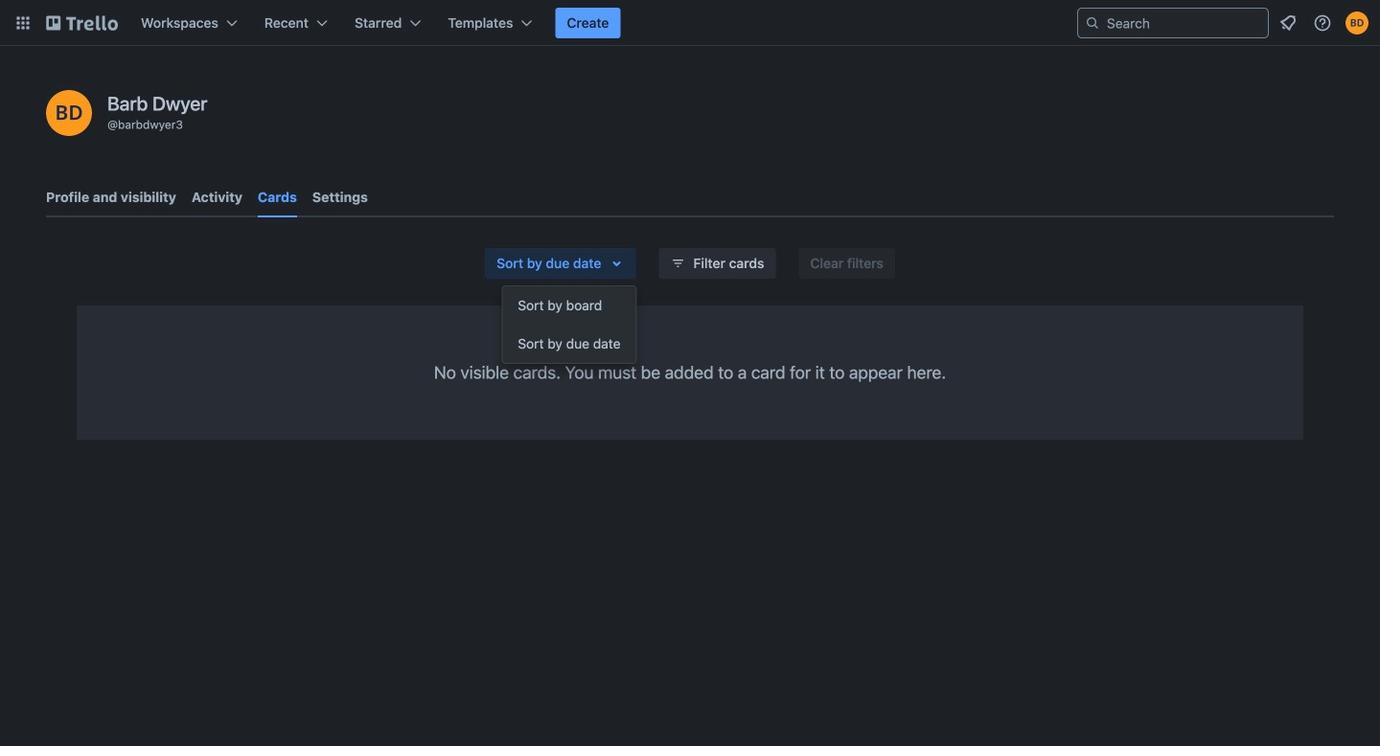 Task type: describe. For each thing, give the bounding box(es) containing it.
barb dwyer (barbdwyer3) image
[[1346, 12, 1369, 35]]

Search field
[[1100, 10, 1268, 36]]

open information menu image
[[1313, 13, 1332, 33]]

barb dwyer (barbdwyer3) image
[[46, 90, 92, 136]]

search image
[[1085, 15, 1100, 31]]



Task type: vqa. For each thing, say whether or not it's contained in the screenshot.
WORKSPACE VISIBLE button
no



Task type: locate. For each thing, give the bounding box(es) containing it.
0 notifications image
[[1277, 12, 1300, 35]]

primary element
[[0, 0, 1380, 46]]

menu
[[503, 287, 636, 363]]

back to home image
[[46, 8, 118, 38]]



